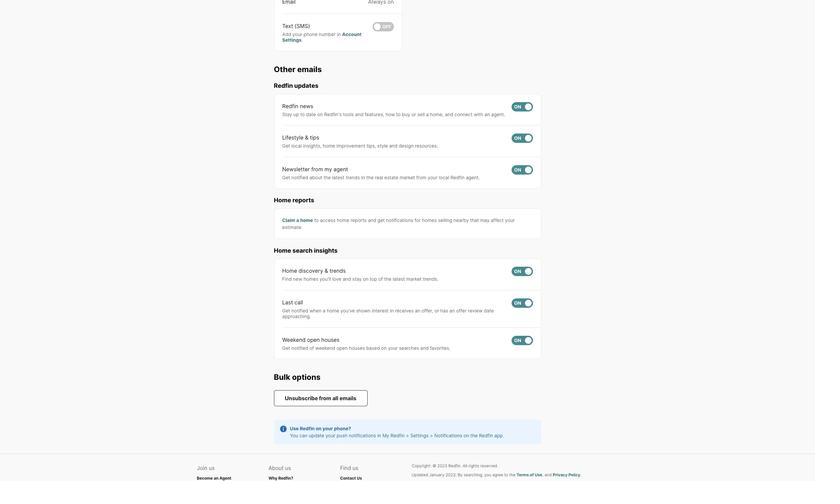 Task type: vqa. For each thing, say whether or not it's contained in the screenshot.
bottom notified
yes



Task type: locate. For each thing, give the bounding box(es) containing it.
2023:
[[446, 473, 457, 478]]

searches
[[399, 346, 419, 351]]

agent. inside the redfin news stay up to date on redfin's tools and features, how to buy or sell a home, and connect with an agent.
[[491, 112, 505, 117]]

homes down discovery
[[304, 277, 318, 282]]

1 horizontal spatial reports
[[351, 218, 367, 223]]

3 get from the top
[[282, 308, 290, 314]]

your up update
[[323, 426, 333, 432]]

0 vertical spatial local
[[291, 143, 302, 149]]

home left "you've"
[[327, 308, 339, 314]]

1 horizontal spatial latest
[[393, 277, 405, 282]]

0 horizontal spatial &
[[305, 134, 308, 141]]

& up "you'll"
[[325, 268, 328, 274]]

1 horizontal spatial >
[[430, 433, 433, 439]]

use right 'terms'
[[535, 473, 542, 478]]

1 vertical spatial home
[[274, 247, 291, 254]]

love
[[332, 277, 341, 282]]

notified inside weekend open houses get notified of weekend open houses based on your searches and favorites.
[[291, 346, 308, 351]]

get down last
[[282, 308, 290, 314]]

date down news
[[306, 112, 316, 117]]

to
[[300, 112, 305, 117], [396, 112, 401, 117], [314, 218, 319, 223], [504, 473, 508, 478]]

when
[[310, 308, 322, 314]]

1 horizontal spatial open
[[337, 346, 348, 351]]

settings inside use redfin on your phone? you can update your push notifications in my redfin > settings > notifications on the redfin app.
[[410, 433, 429, 439]]

on
[[514, 104, 521, 110], [514, 136, 521, 141], [514, 167, 521, 173], [514, 269, 521, 275], [514, 300, 521, 306], [514, 338, 521, 344]]

your right affect
[[505, 218, 515, 223]]

and inside 'to access home reports and get notifications for homes selling nearby that may affect your estimate.'
[[368, 218, 376, 223]]

notifications inside use redfin on your phone? you can update your push notifications in my redfin > settings > notifications on the redfin app.
[[349, 433, 376, 439]]

searching,
[[464, 473, 483, 478]]

1 horizontal spatial notifications
[[386, 218, 413, 223]]

on inside weekend open houses get notified of weekend open houses based on your searches and favorites.
[[381, 346, 387, 351]]

copyright: © 2023 redfin. all rights reserved.
[[412, 464, 498, 469]]

0 horizontal spatial notifications
[[349, 433, 376, 439]]

2 vertical spatial home
[[282, 268, 297, 274]]

get inside lifestyle & tips get local insights, home improvement tips, style and design resources.
[[282, 143, 290, 149]]

2 us from the left
[[285, 465, 291, 472]]

1 horizontal spatial date
[[484, 308, 494, 314]]

emails right the all
[[340, 395, 356, 402]]

from for agent
[[311, 166, 323, 173]]

notified inside newsletter from my agent get notified about the latest trends in the real estate market from your local redfin agent.
[[291, 175, 308, 180]]

0 horizontal spatial latest
[[332, 175, 345, 180]]

and right the "searches"
[[420, 346, 429, 351]]

notified
[[291, 175, 308, 180], [291, 308, 308, 314], [291, 346, 308, 351]]

open up weekend
[[307, 337, 320, 344]]

offer,
[[422, 308, 433, 314]]

1 vertical spatial &
[[325, 268, 328, 274]]

lifestyle & tips get local insights, home improvement tips, style and design resources.
[[282, 134, 438, 149]]

0 horizontal spatial .
[[302, 37, 303, 43]]

©
[[433, 464, 436, 469]]

redfin.
[[448, 464, 462, 469]]

your inside weekend open houses get notified of weekend open houses based on your searches and favorites.
[[388, 346, 398, 351]]

2 vertical spatial of
[[530, 473, 534, 478]]

claim a home link
[[282, 218, 313, 223]]

approaching.
[[282, 314, 311, 320]]

0 vertical spatial .
[[302, 37, 303, 43]]

. down the add your phone number in
[[302, 37, 303, 43]]

rights
[[469, 464, 479, 469]]

1 horizontal spatial settings
[[410, 433, 429, 439]]

from up about
[[311, 166, 323, 173]]

copyright:
[[412, 464, 432, 469]]

1 horizontal spatial of
[[378, 277, 383, 282]]

None checkbox
[[373, 22, 394, 31], [512, 102, 533, 112], [512, 134, 533, 143], [512, 267, 533, 277], [512, 299, 533, 308], [373, 22, 394, 31], [512, 102, 533, 112], [512, 134, 533, 143], [512, 267, 533, 277], [512, 299, 533, 308]]

on left redfin's
[[317, 112, 323, 117]]

and right ,
[[545, 473, 552, 478]]

1 vertical spatial local
[[439, 175, 449, 180]]

the left 'terms'
[[509, 473, 516, 478]]

,
[[542, 473, 544, 478]]

a right when
[[323, 308, 326, 314]]

1 vertical spatial latest
[[393, 277, 405, 282]]

home
[[323, 143, 335, 149], [300, 218, 313, 223], [337, 218, 349, 223], [327, 308, 339, 314]]

settings down add
[[282, 37, 302, 43]]

0 vertical spatial trends
[[346, 175, 360, 180]]

get down newsletter
[[282, 175, 290, 180]]

and right "style" at left top
[[389, 143, 398, 149]]

3 us from the left
[[353, 465, 358, 472]]

review
[[468, 308, 483, 314]]

homes right for
[[422, 218, 437, 223]]

updated january 2023: by searching, you agree to the terms of use , and privacy policy .
[[412, 473, 582, 478]]

tips,
[[367, 143, 376, 149]]

4 get from the top
[[282, 346, 290, 351]]

home right insights,
[[323, 143, 335, 149]]

agent
[[334, 166, 348, 173]]

bulk options
[[274, 373, 321, 382]]

latest inside 'home discovery & trends find new homes you'll love and stay on top of the latest market trends.'
[[393, 277, 405, 282]]

access
[[320, 218, 336, 223]]

and right love
[[343, 277, 351, 282]]

0 horizontal spatial of
[[310, 346, 314, 351]]

design
[[399, 143, 414, 149]]

in inside use redfin on your phone? you can update your push notifications in my redfin > settings > notifications on the redfin app.
[[377, 433, 381, 439]]

1 horizontal spatial houses
[[349, 346, 365, 351]]

the left app.
[[471, 433, 478, 439]]

number
[[319, 31, 336, 37]]

trends inside newsletter from my agent get notified about the latest trends in the real estate market from your local redfin agent.
[[346, 175, 360, 180]]

or inside the redfin news stay up to date on redfin's tools and features, how to buy or sell a home, and connect with an agent.
[[412, 112, 416, 117]]

why redfin?
[[269, 476, 293, 481]]

2 horizontal spatial us
[[353, 465, 358, 472]]

tools
[[343, 112, 354, 117]]

get
[[282, 143, 290, 149], [282, 175, 290, 180], [282, 308, 290, 314], [282, 346, 290, 351]]

1 vertical spatial notified
[[291, 308, 308, 314]]

home up claim
[[274, 197, 291, 204]]

1 vertical spatial emails
[[340, 395, 356, 402]]

2 vertical spatial from
[[319, 395, 331, 402]]

0 vertical spatial a
[[426, 112, 429, 117]]

notifications right push on the left
[[349, 433, 376, 439]]

0 vertical spatial homes
[[422, 218, 437, 223]]

on for home discovery & trends
[[514, 269, 521, 275]]

market inside newsletter from my agent get notified about the latest trends in the real estate market from your local redfin agent.
[[400, 175, 415, 180]]

about us
[[269, 465, 291, 472]]

latest right top
[[393, 277, 405, 282]]

6 on from the top
[[514, 338, 521, 344]]

1 on from the top
[[514, 104, 521, 110]]

2 notified from the top
[[291, 308, 308, 314]]

2 horizontal spatial a
[[426, 112, 429, 117]]

or left has
[[435, 308, 439, 314]]

your left the "searches"
[[388, 346, 398, 351]]

a
[[426, 112, 429, 117], [296, 218, 299, 223], [323, 308, 326, 314]]

redfin updates
[[274, 82, 318, 89]]

reports inside 'to access home reports and get notifications for homes selling nearby that may affect your estimate.'
[[351, 218, 367, 223]]

in left my
[[377, 433, 381, 439]]

on inside 'home discovery & trends find new homes you'll love and stay on top of the latest market trends.'
[[363, 277, 368, 282]]

your down resources.
[[428, 175, 438, 180]]

> left 'notifications'
[[430, 433, 433, 439]]

find up contact
[[340, 465, 351, 472]]

1 vertical spatial of
[[310, 346, 314, 351]]

your down text (sms)
[[293, 31, 302, 37]]

in inside newsletter from my agent get notified about the latest trends in the real estate market from your local redfin agent.
[[361, 175, 365, 180]]

use
[[290, 426, 299, 432], [535, 473, 542, 478]]

date right review
[[484, 308, 494, 314]]

0 vertical spatial from
[[311, 166, 323, 173]]

0 horizontal spatial >
[[406, 433, 409, 439]]

stay
[[282, 112, 292, 117]]

home up estimate.
[[300, 218, 313, 223]]

1 vertical spatial notifications
[[349, 433, 376, 439]]

an
[[485, 112, 490, 117], [415, 308, 420, 314], [450, 308, 455, 314], [214, 476, 219, 481]]

reports up claim a home
[[293, 197, 314, 204]]

2 horizontal spatial of
[[530, 473, 534, 478]]

emails up 'updates'
[[297, 65, 322, 74]]

from left the all
[[319, 395, 331, 402]]

you've
[[341, 308, 355, 314]]

settings left 'notifications'
[[410, 433, 429, 439]]

your inside 'to access home reports and get notifications for homes selling nearby that may affect your estimate.'
[[505, 218, 515, 223]]

on for newsletter from my agent
[[514, 167, 521, 173]]

1 horizontal spatial find
[[340, 465, 351, 472]]

of right 'terms'
[[530, 473, 534, 478]]

0 vertical spatial emails
[[297, 65, 322, 74]]

homes
[[422, 218, 437, 223], [304, 277, 318, 282]]

on left top
[[363, 277, 368, 282]]

on for lifestyle & tips
[[514, 136, 521, 141]]

3 notified from the top
[[291, 346, 308, 351]]

0 horizontal spatial settings
[[282, 37, 302, 43]]

get inside last call get notified when a home you've shown interest in receives an offer, or has an offer review date approaching.
[[282, 308, 290, 314]]

1 vertical spatial market
[[406, 277, 422, 282]]

1 notified from the top
[[291, 175, 308, 180]]

an right has
[[450, 308, 455, 314]]

latest down agent
[[332, 175, 345, 180]]

0 horizontal spatial use
[[290, 426, 299, 432]]

houses up weekend
[[321, 337, 340, 344]]

on up update
[[316, 426, 322, 432]]

new
[[293, 277, 302, 282]]

1 vertical spatial reports
[[351, 218, 367, 223]]

trends up love
[[330, 268, 346, 274]]

in right "interest"
[[390, 308, 394, 314]]

up
[[293, 112, 299, 117]]

1 horizontal spatial us
[[285, 465, 291, 472]]

home for home reports
[[274, 197, 291, 204]]

1 horizontal spatial or
[[435, 308, 439, 314]]

0 vertical spatial home
[[274, 197, 291, 204]]

from for emails
[[319, 395, 331, 402]]

get
[[378, 218, 385, 223]]

last
[[282, 299, 293, 306]]

1 get from the top
[[282, 143, 290, 149]]

on for redfin news
[[514, 104, 521, 110]]

2 on from the top
[[514, 136, 521, 141]]

a right sell
[[426, 112, 429, 117]]

reserved.
[[480, 464, 498, 469]]

improvement
[[336, 143, 365, 149]]

and right tools
[[355, 112, 364, 117]]

local
[[291, 143, 302, 149], [439, 175, 449, 180]]

and left get
[[368, 218, 376, 223]]

0 horizontal spatial or
[[412, 112, 416, 117]]

open right weekend
[[337, 346, 348, 351]]

1 vertical spatial use
[[535, 473, 542, 478]]

notified down newsletter
[[291, 175, 308, 180]]

market right estate
[[400, 175, 415, 180]]

the right top
[[384, 277, 391, 282]]

a inside the redfin news stay up to date on redfin's tools and features, how to buy or sell a home, and connect with an agent.
[[426, 112, 429, 117]]

0 vertical spatial market
[[400, 175, 415, 180]]

>
[[406, 433, 409, 439], [430, 433, 433, 439]]

terms
[[517, 473, 529, 478]]

all
[[332, 395, 338, 402]]

and inside 'home discovery & trends find new homes you'll love and stay on top of the latest market trends.'
[[343, 277, 351, 282]]

0 horizontal spatial local
[[291, 143, 302, 149]]

0 vertical spatial houses
[[321, 337, 340, 344]]

a up estimate.
[[296, 218, 299, 223]]

on right based
[[381, 346, 387, 351]]

real
[[375, 175, 383, 180]]

0 vertical spatial notifications
[[386, 218, 413, 223]]

0 horizontal spatial homes
[[304, 277, 318, 282]]

notified inside last call get notified when a home you've shown interest in receives an offer, or has an offer review date approaching.
[[291, 308, 308, 314]]

and inside lifestyle & tips get local insights, home improvement tips, style and design resources.
[[389, 143, 398, 149]]

None checkbox
[[512, 165, 533, 175], [512, 336, 533, 346], [512, 165, 533, 175], [512, 336, 533, 346]]

us
[[357, 476, 362, 481]]

the inside 'home discovery & trends find new homes you'll love and stay on top of the latest market trends.'
[[384, 277, 391, 282]]

open
[[307, 337, 320, 344], [337, 346, 348, 351]]

2 get from the top
[[282, 175, 290, 180]]

0 vertical spatial reports
[[293, 197, 314, 204]]

0 vertical spatial date
[[306, 112, 316, 117]]

date
[[306, 112, 316, 117], [484, 308, 494, 314]]

1 horizontal spatial emails
[[340, 395, 356, 402]]

0 horizontal spatial find
[[282, 277, 292, 282]]

account
[[342, 31, 362, 37]]

1 horizontal spatial homes
[[422, 218, 437, 223]]

home up new
[[282, 268, 297, 274]]

0 vertical spatial latest
[[332, 175, 345, 180]]

0 horizontal spatial open
[[307, 337, 320, 344]]

0 vertical spatial settings
[[282, 37, 302, 43]]

news
[[300, 103, 313, 110]]

us up us
[[353, 465, 358, 472]]

or for last call
[[435, 308, 439, 314]]

1 vertical spatial houses
[[349, 346, 365, 351]]

0 horizontal spatial a
[[296, 218, 299, 223]]

1 horizontal spatial use
[[535, 473, 542, 478]]

0 vertical spatial notified
[[291, 175, 308, 180]]

why
[[269, 476, 277, 481]]

in right number
[[337, 31, 341, 37]]

to left buy at the top of page
[[396, 112, 401, 117]]

and right home,
[[445, 112, 453, 117]]

reports left get
[[351, 218, 367, 223]]

notified down weekend
[[291, 346, 308, 351]]

1 vertical spatial or
[[435, 308, 439, 314]]

notifications
[[434, 433, 462, 439]]

0 vertical spatial or
[[412, 112, 416, 117]]

of
[[378, 277, 383, 282], [310, 346, 314, 351], [530, 473, 534, 478]]

5 on from the top
[[514, 300, 521, 306]]

0 vertical spatial of
[[378, 277, 383, 282]]

1 vertical spatial settings
[[410, 433, 429, 439]]

get down weekend
[[282, 346, 290, 351]]

in left real
[[361, 175, 365, 180]]

0 horizontal spatial us
[[209, 465, 215, 472]]

0 vertical spatial use
[[290, 426, 299, 432]]

get down lifestyle
[[282, 143, 290, 149]]

to right up
[[300, 112, 305, 117]]

& left tips
[[305, 134, 308, 141]]

1 vertical spatial trends
[[330, 268, 346, 274]]

use up you
[[290, 426, 299, 432]]

2 vertical spatial notified
[[291, 346, 308, 351]]

1 horizontal spatial local
[[439, 175, 449, 180]]

houses left based
[[349, 346, 365, 351]]

0 vertical spatial &
[[305, 134, 308, 141]]

4 on from the top
[[514, 269, 521, 275]]

us up redfin?
[[285, 465, 291, 472]]

of left weekend
[[310, 346, 314, 351]]

on
[[317, 112, 323, 117], [363, 277, 368, 282], [381, 346, 387, 351], [316, 426, 322, 432], [464, 433, 469, 439]]

home left search
[[274, 247, 291, 254]]

contact us button
[[340, 476, 362, 481]]

home search insights
[[274, 247, 338, 254]]

trends down agent
[[346, 175, 360, 180]]

or
[[412, 112, 416, 117], [435, 308, 439, 314]]

from right estate
[[416, 175, 427, 180]]

0 vertical spatial agent.
[[491, 112, 505, 117]]

0 vertical spatial open
[[307, 337, 320, 344]]

or inside last call get notified when a home you've shown interest in receives an offer, or has an offer review date approaching.
[[435, 308, 439, 314]]

claim
[[282, 218, 295, 223]]

1 horizontal spatial a
[[323, 308, 326, 314]]

affect
[[491, 218, 504, 223]]

us right join
[[209, 465, 215, 472]]

&
[[305, 134, 308, 141], [325, 268, 328, 274]]

1 vertical spatial from
[[416, 175, 427, 180]]

1 vertical spatial find
[[340, 465, 351, 472]]

in
[[337, 31, 341, 37], [361, 175, 365, 180], [390, 308, 394, 314], [377, 433, 381, 439]]

1 horizontal spatial agent.
[[491, 112, 505, 117]]

1 vertical spatial date
[[484, 308, 494, 314]]

0 horizontal spatial date
[[306, 112, 316, 117]]

on for last call
[[514, 300, 521, 306]]

date inside last call get notified when a home you've shown interest in receives an offer, or has an offer review date approaching.
[[484, 308, 494, 314]]

an right 'with'
[[485, 112, 490, 117]]

notified up approaching.
[[291, 308, 308, 314]]

settings inside the account settings
[[282, 37, 302, 43]]

of right top
[[378, 277, 383, 282]]

notifications left for
[[386, 218, 413, 223]]

agent.
[[491, 112, 505, 117], [466, 175, 480, 180]]

0 horizontal spatial agent.
[[466, 175, 480, 180]]

to right agree
[[504, 473, 508, 478]]

from
[[311, 166, 323, 173], [416, 175, 427, 180], [319, 395, 331, 402]]

1 horizontal spatial .
[[580, 473, 582, 478]]

us for join us
[[209, 465, 215, 472]]

privacy policy link
[[553, 473, 580, 478]]

1 horizontal spatial &
[[325, 268, 328, 274]]

home reports
[[274, 197, 314, 204]]

to left access
[[314, 218, 319, 223]]

phone?
[[334, 426, 351, 432]]

or left sell
[[412, 112, 416, 117]]

> right my
[[406, 433, 409, 439]]

us
[[209, 465, 215, 472], [285, 465, 291, 472], [353, 465, 358, 472]]

home right access
[[337, 218, 349, 223]]

3 on from the top
[[514, 167, 521, 173]]

for
[[415, 218, 421, 223]]

market left trends.
[[406, 277, 422, 282]]

1 us from the left
[[209, 465, 215, 472]]

.
[[302, 37, 303, 43], [580, 473, 582, 478]]

0 vertical spatial find
[[282, 277, 292, 282]]

2 vertical spatial a
[[323, 308, 326, 314]]

find left new
[[282, 277, 292, 282]]

market
[[400, 175, 415, 180], [406, 277, 422, 282]]

& inside 'home discovery & trends find new homes you'll love and stay on top of the latest market trends.'
[[325, 268, 328, 274]]

1 vertical spatial homes
[[304, 277, 318, 282]]

1 vertical spatial agent.
[[466, 175, 480, 180]]

. right privacy
[[580, 473, 582, 478]]



Task type: describe. For each thing, give the bounding box(es) containing it.
an left agent
[[214, 476, 219, 481]]

homes inside 'home discovery & trends find new homes you'll love and stay on top of the latest market trends.'
[[304, 277, 318, 282]]

search
[[293, 247, 313, 254]]

nearby
[[454, 218, 469, 223]]

estimate.
[[282, 225, 303, 230]]

top
[[370, 277, 377, 282]]

become
[[197, 476, 213, 481]]

home inside 'to access home reports and get notifications for homes selling nearby that may affect your estimate.'
[[337, 218, 349, 223]]

redfin inside the redfin news stay up to date on redfin's tools and features, how to buy or sell a home, and connect with an agent.
[[282, 103, 298, 110]]

contact us
[[340, 476, 362, 481]]

offer
[[456, 308, 467, 314]]

estate
[[384, 175, 398, 180]]

shown
[[356, 308, 371, 314]]

date inside the redfin news stay up to date on redfin's tools and features, how to buy or sell a home, and connect with an agent.
[[306, 112, 316, 117]]

home inside lifestyle & tips get local insights, home improvement tips, style and design resources.
[[323, 143, 335, 149]]

discovery
[[299, 268, 323, 274]]

find us
[[340, 465, 358, 472]]

about
[[310, 175, 322, 180]]

unsubscribe
[[285, 395, 318, 402]]

you'll
[[320, 277, 331, 282]]

agent. inside newsletter from my agent get notified about the latest trends in the real estate market from your local redfin agent.
[[466, 175, 480, 180]]

text (sms)
[[282, 23, 310, 29]]

connect
[[455, 112, 473, 117]]

home for home search insights
[[274, 247, 291, 254]]

privacy
[[553, 473, 568, 478]]

may
[[480, 218, 490, 223]]

1 vertical spatial open
[[337, 346, 348, 351]]

on right 'notifications'
[[464, 433, 469, 439]]

how
[[386, 112, 395, 117]]

1 vertical spatial .
[[580, 473, 582, 478]]

in inside last call get notified when a home you've shown interest in receives an offer, or has an offer review date approaching.
[[390, 308, 394, 314]]

1 > from the left
[[406, 433, 409, 439]]

selling
[[438, 218, 452, 223]]

1 vertical spatial a
[[296, 218, 299, 223]]

my
[[325, 166, 332, 173]]

& inside lifestyle & tips get local insights, home improvement tips, style and design resources.
[[305, 134, 308, 141]]

or for redfin news
[[412, 112, 416, 117]]

with
[[474, 112, 483, 117]]

us for about us
[[285, 465, 291, 472]]

account settings
[[282, 31, 362, 43]]

you
[[484, 473, 491, 478]]

other emails
[[274, 65, 322, 74]]

lifestyle
[[282, 134, 304, 141]]

home discovery & trends find new homes you'll love and stay on top of the latest market trends.
[[282, 268, 438, 282]]

an left offer,
[[415, 308, 420, 314]]

redfin's
[[324, 112, 342, 117]]

claim a home
[[282, 218, 313, 223]]

weekend open houses get notified of weekend open houses based on your searches and favorites.
[[282, 337, 451, 351]]

add
[[282, 31, 291, 37]]

can
[[300, 433, 308, 439]]

has
[[440, 308, 448, 314]]

newsletter
[[282, 166, 310, 173]]

why redfin? button
[[269, 476, 293, 481]]

latest inside newsletter from my agent get notified about the latest trends in the real estate market from your local redfin agent.
[[332, 175, 345, 180]]

us for find us
[[353, 465, 358, 472]]

insights,
[[303, 143, 321, 149]]

agent
[[219, 476, 231, 481]]

terms of use link
[[517, 473, 542, 478]]

get inside weekend open houses get notified of weekend open houses based on your searches and favorites.
[[282, 346, 290, 351]]

market inside 'home discovery & trends find new homes you'll love and stay on top of the latest market trends.'
[[406, 277, 422, 282]]

home,
[[430, 112, 444, 117]]

tips
[[310, 134, 319, 141]]

join
[[197, 465, 207, 472]]

weekend
[[315, 346, 335, 351]]

push
[[337, 433, 348, 439]]

unsubscribe from all emails
[[285, 395, 356, 402]]

the down my on the top of the page
[[324, 175, 331, 180]]

find inside 'home discovery & trends find new homes you'll love and stay on top of the latest market trends.'
[[282, 277, 292, 282]]

to inside 'to access home reports and get notifications for homes selling nearby that may affect your estimate.'
[[314, 218, 319, 223]]

app.
[[495, 433, 504, 439]]

and inside weekend open houses get notified of weekend open houses based on your searches and favorites.
[[420, 346, 429, 351]]

call
[[295, 299, 303, 306]]

text
[[282, 23, 293, 29]]

local inside newsletter from my agent get notified about the latest trends in the real estate market from your local redfin agent.
[[439, 175, 449, 180]]

of inside 'home discovery & trends find new homes you'll love and stay on top of the latest market trends.'
[[378, 277, 383, 282]]

notifications inside 'to access home reports and get notifications for homes selling nearby that may affect your estimate.'
[[386, 218, 413, 223]]

of inside weekend open houses get notified of weekend open houses based on your searches and favorites.
[[310, 346, 314, 351]]

2 > from the left
[[430, 433, 433, 439]]

a inside last call get notified when a home you've shown interest in receives an offer, or has an offer review date approaching.
[[323, 308, 326, 314]]

redfin inside newsletter from my agent get notified about the latest trends in the real estate market from your local redfin agent.
[[451, 175, 465, 180]]

redfin news stay up to date on redfin's tools and features, how to buy or sell a home, and connect with an agent.
[[282, 103, 505, 117]]

homes inside 'to access home reports and get notifications for homes selling nearby that may affect your estimate.'
[[422, 218, 437, 223]]

account settings link
[[282, 31, 362, 43]]

your inside newsletter from my agent get notified about the latest trends in the real estate market from your local redfin agent.
[[428, 175, 438, 180]]

0 horizontal spatial reports
[[293, 197, 314, 204]]

updates
[[294, 82, 318, 89]]

agree
[[492, 473, 503, 478]]

updated
[[412, 473, 428, 478]]

sell
[[417, 112, 425, 117]]

the left real
[[366, 175, 374, 180]]

join us
[[197, 465, 215, 472]]

2023
[[437, 464, 447, 469]]

on inside the redfin news stay up to date on redfin's tools and features, how to buy or sell a home, and connect with an agent.
[[317, 112, 323, 117]]

update
[[309, 433, 324, 439]]

local inside lifestyle & tips get local insights, home improvement tips, style and design resources.
[[291, 143, 302, 149]]

home inside last call get notified when a home you've shown interest in receives an offer, or has an offer review date approaching.
[[327, 308, 339, 314]]

get inside newsletter from my agent get notified about the latest trends in the real estate market from your local redfin agent.
[[282, 175, 290, 180]]

home inside 'home discovery & trends find new homes you'll love and stay on top of the latest market trends.'
[[282, 268, 297, 274]]

buy
[[402, 112, 410, 117]]

receives
[[395, 308, 414, 314]]

bulk
[[274, 373, 290, 382]]

to access home reports and get notifications for homes selling nearby that may affect your estimate.
[[282, 218, 515, 230]]

an inside the redfin news stay up to date on redfin's tools and features, how to buy or sell a home, and connect with an agent.
[[485, 112, 490, 117]]

about
[[269, 465, 284, 472]]

add your phone number in
[[282, 31, 342, 37]]

0 horizontal spatial emails
[[297, 65, 322, 74]]

contact
[[340, 476, 356, 481]]

style
[[377, 143, 388, 149]]

the inside use redfin on your phone? you can update your push notifications in my redfin > settings > notifications on the redfin app.
[[471, 433, 478, 439]]

use inside use redfin on your phone? you can update your push notifications in my redfin > settings > notifications on the redfin app.
[[290, 426, 299, 432]]

interest
[[372, 308, 389, 314]]

on for weekend open houses
[[514, 338, 521, 344]]

0 horizontal spatial houses
[[321, 337, 340, 344]]

off
[[382, 24, 391, 29]]

trends inside 'home discovery & trends find new homes you'll love and stay on top of the latest market trends.'
[[330, 268, 346, 274]]

weekend
[[282, 337, 306, 344]]

your left push on the left
[[326, 433, 335, 439]]

based
[[366, 346, 380, 351]]

insights
[[314, 247, 338, 254]]

all
[[463, 464, 467, 469]]

stay
[[352, 277, 362, 282]]

by
[[458, 473, 463, 478]]

favorites.
[[430, 346, 451, 351]]



